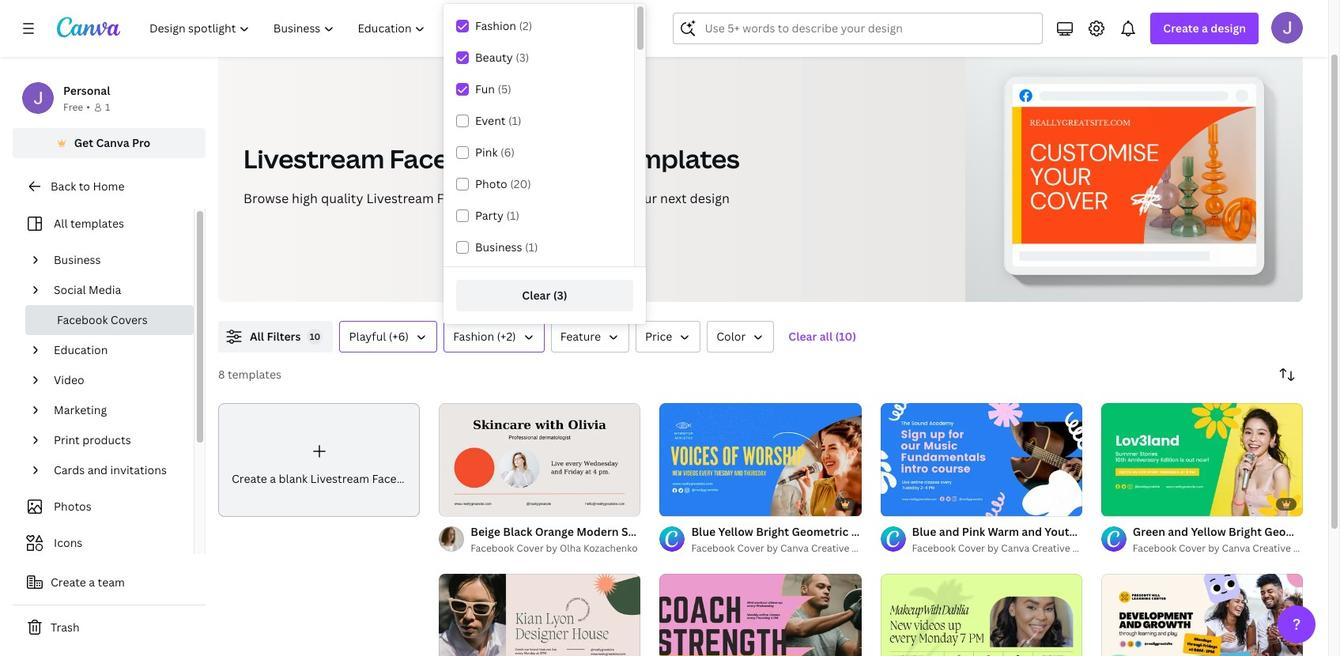 Task type: describe. For each thing, give the bounding box(es) containing it.
clear all (10) button
[[781, 321, 864, 353]]

8 templates
[[218, 367, 281, 382]]

education
[[54, 342, 108, 357]]

canva for blue yellow bright geometric youth church livestream facebook cover image
[[780, 542, 809, 555]]

print products link
[[47, 425, 184, 455]]

green and yellow bright geometric singer livestream facebook cover image
[[1101, 403, 1303, 516]]

fashion (+2)
[[453, 329, 516, 344]]

party
[[475, 208, 504, 223]]

all filters
[[250, 329, 301, 344]]

trash
[[51, 620, 80, 635]]

0 horizontal spatial home
[[93, 179, 125, 194]]

photo (20)
[[475, 176, 531, 191]]

beige black orange modern skincare livestream facebook cover image
[[439, 403, 641, 516]]

cover for facebook cover by olha kozachenko link on the bottom left of the page
[[517, 542, 544, 555]]

all
[[820, 329, 833, 344]]

price
[[645, 329, 672, 344]]

fun (5)
[[475, 81, 511, 96]]

personal
[[63, 83, 110, 98]]

marketing
[[54, 402, 107, 417]]

business for business
[[54, 252, 101, 267]]

creative for orange and pink bright geometric fitness livestream facebook cover image
[[811, 542, 849, 555]]

by for facebook cover by canva creative studio link for 'green femme influencer fashion and beauty livestream facebook cover' image
[[987, 542, 999, 555]]

fashion (+2) button
[[444, 321, 544, 353]]

clear all (10)
[[789, 329, 856, 344]]

cover for facebook cover link
[[386, 13, 417, 28]]

all templates
[[54, 216, 124, 231]]

social media link
[[47, 275, 184, 305]]

video
[[54, 372, 84, 387]]

templates right 8
[[228, 367, 281, 382]]

jacob simon image
[[1271, 12, 1303, 43]]

create a design button
[[1151, 13, 1259, 44]]

invitations
[[110, 463, 167, 478]]

cover for facebook cover by canva creative studio link for colorful warm and youthful school livestream facebook cover image
[[1179, 542, 1206, 555]]

fashion for fashion (2)
[[475, 18, 516, 33]]

create a blank livestream facebook cover link
[[218, 403, 457, 517]]

(+6)
[[389, 329, 409, 344]]

covers
[[556, 13, 592, 28]]

facebook cover by olha kozachenko link
[[471, 541, 641, 557]]

•
[[86, 100, 90, 114]]

media
[[89, 282, 121, 297]]

cover inside 'link'
[[426, 471, 457, 486]]

education link
[[47, 335, 184, 365]]

create a blank livestream facebook cover element
[[218, 403, 457, 517]]

studio for facebook cover by canva creative studio link for 'green femme influencer fashion and beauty livestream facebook cover' image
[[1073, 542, 1103, 555]]

(6)
[[500, 145, 515, 160]]

facebook cover by canva creative studio link for orange and pink bright geometric fitness livestream facebook cover image
[[691, 541, 882, 557]]

facebook cover by canva creative studio link for 'green femme influencer fashion and beauty livestream facebook cover' image
[[912, 541, 1103, 557]]

cards and invitations link
[[47, 455, 184, 485]]

feature button
[[551, 321, 629, 353]]

get
[[74, 135, 93, 150]]

high
[[292, 190, 318, 207]]

(1) for event (1)
[[508, 113, 521, 128]]

blank
[[279, 471, 308, 486]]

social media
[[54, 282, 121, 297]]

a for blank
[[270, 471, 276, 486]]

canva inside button
[[96, 135, 129, 150]]

clear (3)
[[522, 288, 567, 303]]

facebook cover
[[332, 13, 417, 28]]

print products
[[54, 432, 131, 447]]

(2)
[[519, 18, 532, 33]]

creative for 'green femme influencer fashion and beauty livestream facebook cover' image
[[1032, 542, 1070, 555]]

facebook covers
[[57, 312, 148, 327]]

business for business (1)
[[475, 240, 522, 255]]

facebook inside 'link'
[[372, 471, 423, 486]]

canva for 'blue and pink warm and youthful school livestream facebook cover' "image"
[[1001, 542, 1030, 555]]

get canva pro
[[74, 135, 150, 150]]

facebook cover by canva creative studio for 'green femme influencer fashion and beauty livestream facebook cover' image
[[912, 542, 1103, 555]]

filters
[[267, 329, 301, 344]]

browse high quality livestream facebook covers templates for your next design
[[244, 190, 730, 207]]

back
[[51, 179, 76, 194]]

for
[[608, 190, 626, 207]]

canva for green and yellow bright geometric singer livestream facebook cover image
[[1222, 542, 1250, 555]]

livestream up beauty
[[443, 13, 502, 28]]

social
[[54, 282, 86, 297]]

party (1)
[[475, 208, 519, 223]]

create a team button
[[13, 567, 206, 599]]

templates left for
[[544, 190, 605, 207]]

business link
[[47, 245, 184, 275]]

photo
[[475, 176, 507, 191]]

olha
[[560, 542, 581, 555]]

back to home link
[[13, 171, 206, 202]]

(+2)
[[497, 329, 516, 344]]

free
[[63, 100, 83, 114]]

get canva pro button
[[13, 128, 206, 158]]

pink
[[475, 145, 498, 160]]

your
[[629, 190, 657, 207]]

pro
[[132, 135, 150, 150]]

back to home
[[51, 179, 125, 194]]

kozachenko
[[583, 542, 638, 555]]

blue yellow bright geometric youth church livestream facebook cover image
[[660, 403, 861, 516]]

green femme influencer fashion and beauty livestream facebook cover image
[[880, 574, 1082, 656]]

playful (+6)
[[349, 329, 409, 344]]

free •
[[63, 100, 90, 114]]

blue and pink warm and youthful school livestream facebook cover image
[[880, 403, 1082, 516]]

beauty (3)
[[475, 50, 529, 65]]

Search search field
[[705, 13, 1033, 43]]



Task type: vqa. For each thing, say whether or not it's contained in the screenshot.
add in Access your assets and add them to your designs.
no



Task type: locate. For each thing, give the bounding box(es) containing it.
3 creative from the left
[[1253, 542, 1291, 555]]

by left olha on the bottom
[[546, 542, 557, 555]]

facebook cover by canva creative studio up 'green femme influencer fashion and beauty livestream facebook cover' image
[[912, 542, 1103, 555]]

2 horizontal spatial create
[[1163, 21, 1199, 36]]

(1) right party
[[506, 208, 519, 223]]

1 horizontal spatial create
[[232, 471, 267, 486]]

clear inside button
[[522, 288, 551, 303]]

1 vertical spatial fashion
[[453, 329, 494, 344]]

playful (+6) button
[[340, 321, 437, 353]]

clear inside button
[[789, 329, 817, 344]]

1 facebook cover by canva creative studio link from the left
[[691, 541, 882, 557]]

business (1)
[[475, 240, 538, 255]]

covers up (20)
[[516, 142, 606, 176]]

1
[[105, 100, 110, 114]]

livestream inside 'link'
[[310, 471, 369, 486]]

facebook cover by olha kozachenko
[[471, 542, 638, 555]]

templates up next
[[611, 142, 740, 176]]

1 by from the left
[[546, 542, 557, 555]]

orange and pink bright geometric fitness livestream facebook cover image
[[660, 574, 861, 656]]

0 vertical spatial clear
[[522, 288, 551, 303]]

covers down social media link
[[111, 312, 148, 327]]

10
[[310, 330, 320, 342]]

1 vertical spatial covers
[[498, 190, 541, 207]]

3 studio from the left
[[1293, 542, 1323, 555]]

3 by from the left
[[987, 542, 999, 555]]

print
[[54, 432, 80, 447]]

design
[[1211, 21, 1246, 36], [690, 190, 730, 207]]

10 filter options selected element
[[307, 329, 323, 345]]

create inside dropdown button
[[1163, 21, 1199, 36]]

1 studio from the left
[[852, 542, 882, 555]]

pink (6)
[[475, 145, 515, 160]]

to
[[79, 179, 90, 194]]

business
[[475, 240, 522, 255], [54, 252, 101, 267]]

1 creative from the left
[[811, 542, 849, 555]]

by up 'green femme influencer fashion and beauty livestream facebook cover' image
[[987, 542, 999, 555]]

create a team
[[51, 575, 125, 590]]

fun
[[475, 81, 495, 96]]

0 horizontal spatial (3)
[[516, 50, 529, 65]]

clear
[[522, 288, 551, 303], [789, 329, 817, 344]]

colorful warm and youthful school livestream facebook cover image
[[1101, 574, 1303, 656]]

1 horizontal spatial (3)
[[553, 288, 567, 303]]

all templates link
[[22, 209, 184, 239]]

1 horizontal spatial studio
[[1073, 542, 1103, 555]]

2 vertical spatial a
[[89, 575, 95, 590]]

all left the filters
[[250, 329, 264, 344]]

studio for facebook cover by canva creative studio link associated with orange and pink bright geometric fitness livestream facebook cover image
[[852, 542, 882, 555]]

studio
[[852, 542, 882, 555], [1073, 542, 1103, 555], [1293, 542, 1323, 555]]

(3)
[[516, 50, 529, 65], [553, 288, 567, 303]]

None search field
[[673, 13, 1043, 44]]

cover
[[386, 13, 417, 28], [426, 471, 457, 486], [517, 542, 544, 555], [737, 542, 764, 555], [958, 542, 985, 555], [1179, 542, 1206, 555]]

all
[[54, 216, 68, 231], [250, 329, 264, 344]]

all for all filters
[[250, 329, 264, 344]]

facebook cover by canva creative studio for orange and pink bright geometric fitness livestream facebook cover image
[[691, 542, 882, 555]]

marketing link
[[47, 395, 184, 425]]

2 horizontal spatial a
[[1202, 21, 1208, 36]]

1 horizontal spatial design
[[1211, 21, 1246, 36]]

2 vertical spatial covers
[[111, 312, 148, 327]]

1 vertical spatial create
[[232, 471, 267, 486]]

create inside 'link'
[[232, 471, 267, 486]]

fashion inside fashion (+2) button
[[453, 329, 494, 344]]

2 facebook cover by canva creative studio link from the left
[[912, 541, 1103, 557]]

by up orange and pink bright geometric fitness livestream facebook cover image
[[767, 542, 778, 555]]

facebook cover by canva creative studio link up orange and pink bright geometric fitness livestream facebook cover image
[[691, 541, 882, 557]]

clear down business (1)
[[522, 288, 551, 303]]

next
[[660, 190, 687, 207]]

1 vertical spatial home
[[93, 179, 125, 194]]

clear for clear (3)
[[522, 288, 551, 303]]

2 creative from the left
[[1032, 542, 1070, 555]]

a inside button
[[89, 575, 95, 590]]

fashion
[[475, 18, 516, 33], [453, 329, 494, 344]]

1 vertical spatial (1)
[[506, 208, 519, 223]]

0 horizontal spatial studio
[[852, 542, 882, 555]]

0 horizontal spatial business
[[54, 252, 101, 267]]

business up social
[[54, 252, 101, 267]]

design right next
[[690, 190, 730, 207]]

photos
[[54, 499, 92, 514]]

2 horizontal spatial creative
[[1253, 542, 1291, 555]]

fashion left (+2)
[[453, 329, 494, 344]]

(3) right beauty
[[516, 50, 529, 65]]

canva up orange and pink bright geometric fitness livestream facebook cover image
[[780, 542, 809, 555]]

create for create a team
[[51, 575, 86, 590]]

1 facebook cover by canva creative studio from the left
[[691, 542, 882, 555]]

(1) for party (1)
[[506, 208, 519, 223]]

feature
[[560, 329, 601, 344]]

(1) right 'event'
[[508, 113, 521, 128]]

2 vertical spatial (1)
[[525, 240, 538, 255]]

quality
[[321, 190, 363, 207]]

2 by from the left
[[767, 542, 778, 555]]

2 horizontal spatial studio
[[1293, 542, 1323, 555]]

clear (3) button
[[456, 280, 633, 312]]

fashion for fashion (+2)
[[453, 329, 494, 344]]

0 vertical spatial (3)
[[516, 50, 529, 65]]

creative
[[811, 542, 849, 555], [1032, 542, 1070, 555], [1253, 542, 1291, 555]]

1 horizontal spatial all
[[250, 329, 264, 344]]

top level navigation element
[[139, 13, 635, 44]]

(20)
[[510, 176, 531, 191]]

playful
[[349, 329, 386, 344]]

and
[[87, 463, 108, 478]]

0 vertical spatial home
[[218, 13, 250, 28]]

1 horizontal spatial business
[[475, 240, 522, 255]]

0 vertical spatial create
[[1163, 21, 1199, 36]]

livestream
[[443, 13, 502, 28], [244, 142, 384, 176], [366, 190, 434, 207], [310, 471, 369, 486]]

livestream facebook covers templates image
[[966, 49, 1303, 302], [1013, 107, 1256, 244]]

livestream facebook covers
[[443, 13, 592, 28]]

livestream right quality
[[366, 190, 434, 207]]

(3) for clear (3)
[[553, 288, 567, 303]]

(3) inside button
[[553, 288, 567, 303]]

1 horizontal spatial facebook cover by canva creative studio
[[912, 542, 1103, 555]]

a inside 'link'
[[270, 471, 276, 486]]

browse
[[244, 190, 289, 207]]

1 vertical spatial a
[[270, 471, 276, 486]]

photos link
[[22, 492, 184, 522]]

facebook cover link
[[332, 12, 417, 29]]

livestream right blank
[[310, 471, 369, 486]]

0 horizontal spatial create
[[51, 575, 86, 590]]

color
[[717, 329, 746, 344]]

team
[[98, 575, 125, 590]]

fashion (2)
[[475, 18, 532, 33]]

event
[[475, 113, 506, 128]]

covers up party (1)
[[498, 190, 541, 207]]

create a design
[[1163, 21, 1246, 36]]

facebook cover by canva creative studio
[[691, 542, 882, 555], [912, 542, 1103, 555], [1133, 542, 1323, 555]]

clear for clear all (10)
[[789, 329, 817, 344]]

price button
[[636, 321, 701, 353]]

by for facebook cover by canva creative studio link for colorful warm and youthful school livestream facebook cover image
[[1208, 542, 1220, 555]]

facebook
[[332, 13, 383, 28], [390, 142, 511, 176], [437, 190, 495, 207], [57, 312, 108, 327], [372, 471, 423, 486], [471, 542, 514, 555], [691, 542, 735, 555], [912, 542, 956, 555], [1133, 542, 1176, 555]]

1 horizontal spatial creative
[[1032, 542, 1070, 555]]

facebook
[[504, 13, 554, 28]]

1 vertical spatial (3)
[[553, 288, 567, 303]]

(5)
[[498, 81, 511, 96]]

canva
[[96, 135, 129, 150], [780, 542, 809, 555], [1001, 542, 1030, 555], [1222, 542, 1250, 555]]

cover for facebook cover by canva creative studio link associated with orange and pink bright geometric fitness livestream facebook cover image
[[737, 542, 764, 555]]

facebook cover by canva creative studio link for colorful warm and youthful school livestream facebook cover image
[[1133, 541, 1323, 557]]

create for create a design
[[1163, 21, 1199, 36]]

(3) for beauty (3)
[[516, 50, 529, 65]]

icons link
[[22, 528, 184, 558]]

a
[[1202, 21, 1208, 36], [270, 471, 276, 486], [89, 575, 95, 590]]

0 vertical spatial fashion
[[475, 18, 516, 33]]

0 horizontal spatial facebook cover by canva creative studio
[[691, 542, 882, 555]]

0 horizontal spatial clear
[[522, 288, 551, 303]]

cards
[[54, 463, 85, 478]]

a for design
[[1202, 21, 1208, 36]]

by for facebook cover by olha kozachenko link on the bottom left of the page
[[546, 542, 557, 555]]

facebook cover by canva creative studio for colorful warm and youthful school livestream facebook cover image
[[1133, 542, 1323, 555]]

0 horizontal spatial design
[[690, 190, 730, 207]]

all down "back" on the top
[[54, 216, 68, 231]]

all for all templates
[[54, 216, 68, 231]]

home link
[[218, 12, 250, 29]]

2 studio from the left
[[1073, 542, 1103, 555]]

0 vertical spatial all
[[54, 216, 68, 231]]

home
[[218, 13, 250, 28], [93, 179, 125, 194]]

products
[[82, 432, 131, 447]]

canva up colorful warm and youthful school livestream facebook cover image
[[1222, 542, 1250, 555]]

8
[[218, 367, 225, 382]]

Sort by button
[[1271, 359, 1303, 391]]

create a blank livestream facebook cover
[[232, 471, 457, 486]]

create inside button
[[51, 575, 86, 590]]

(1) for business (1)
[[525, 240, 538, 255]]

livestream up high
[[244, 142, 384, 176]]

design left jacob simon image
[[1211, 21, 1246, 36]]

business down party (1)
[[475, 240, 522, 255]]

0 vertical spatial design
[[1211, 21, 1246, 36]]

creative for colorful warm and youthful school livestream facebook cover image
[[1253, 542, 1291, 555]]

trash link
[[13, 612, 206, 644]]

(1) up clear (3)
[[525, 240, 538, 255]]

cover for facebook cover by canva creative studio link for 'green femme influencer fashion and beauty livestream facebook cover' image
[[958, 542, 985, 555]]

1 vertical spatial clear
[[789, 329, 817, 344]]

1 vertical spatial design
[[690, 190, 730, 207]]

facebook cover by canva creative studio link up colorful warm and youthful school livestream facebook cover image
[[1133, 541, 1323, 557]]

facebook cover by canva creative studio up orange and pink bright geometric fitness livestream facebook cover image
[[691, 542, 882, 555]]

clear left all
[[789, 329, 817, 344]]

4 by from the left
[[1208, 542, 1220, 555]]

icons
[[54, 535, 82, 550]]

templates down back to home
[[70, 216, 124, 231]]

by up colorful warm and youthful school livestream facebook cover image
[[1208, 542, 1220, 555]]

studio for facebook cover by canva creative studio link for colorful warm and youthful school livestream facebook cover image
[[1293, 542, 1323, 555]]

0 vertical spatial a
[[1202, 21, 1208, 36]]

2 horizontal spatial facebook cover by canva creative studio link
[[1133, 541, 1323, 557]]

livestream facebook covers templates
[[244, 142, 740, 176]]

facebook cover by canva creative studio link up 'green femme influencer fashion and beauty livestream facebook cover' image
[[912, 541, 1103, 557]]

0 vertical spatial covers
[[516, 142, 606, 176]]

2 horizontal spatial facebook cover by canva creative studio
[[1133, 542, 1323, 555]]

video link
[[47, 365, 184, 395]]

1 horizontal spatial facebook cover by canva creative studio link
[[912, 541, 1103, 557]]

2 facebook cover by canva creative studio from the left
[[912, 542, 1103, 555]]

3 facebook cover by canva creative studio link from the left
[[1133, 541, 1323, 557]]

0 vertical spatial (1)
[[508, 113, 521, 128]]

event (1)
[[475, 113, 521, 128]]

3 facebook cover by canva creative studio from the left
[[1133, 542, 1323, 555]]

cards and invitations
[[54, 463, 167, 478]]

1 horizontal spatial home
[[218, 13, 250, 28]]

0 horizontal spatial creative
[[811, 542, 849, 555]]

(3) up feature
[[553, 288, 567, 303]]

1 horizontal spatial a
[[270, 471, 276, 486]]

pink green femme influencer fashion and beauty livestream facebook cover image
[[439, 574, 641, 656]]

0 horizontal spatial facebook cover by canva creative studio link
[[691, 541, 882, 557]]

0 horizontal spatial all
[[54, 216, 68, 231]]

color button
[[707, 321, 774, 353]]

1 horizontal spatial clear
[[789, 329, 817, 344]]

facebook cover by canva creative studio up colorful warm and youthful school livestream facebook cover image
[[1133, 542, 1323, 555]]

0 horizontal spatial a
[[89, 575, 95, 590]]

by for facebook cover by canva creative studio link associated with orange and pink bright geometric fitness livestream facebook cover image
[[767, 542, 778, 555]]

canva up 'green femme influencer fashion and beauty livestream facebook cover' image
[[1001, 542, 1030, 555]]

create for create a blank livestream facebook cover
[[232, 471, 267, 486]]

canva left pro
[[96, 135, 129, 150]]

a inside dropdown button
[[1202, 21, 1208, 36]]

fashion left (2)
[[475, 18, 516, 33]]

design inside dropdown button
[[1211, 21, 1246, 36]]

covers
[[516, 142, 606, 176], [498, 190, 541, 207], [111, 312, 148, 327]]

2 vertical spatial create
[[51, 575, 86, 590]]

1 vertical spatial all
[[250, 329, 264, 344]]

beauty
[[475, 50, 513, 65]]

a for team
[[89, 575, 95, 590]]



